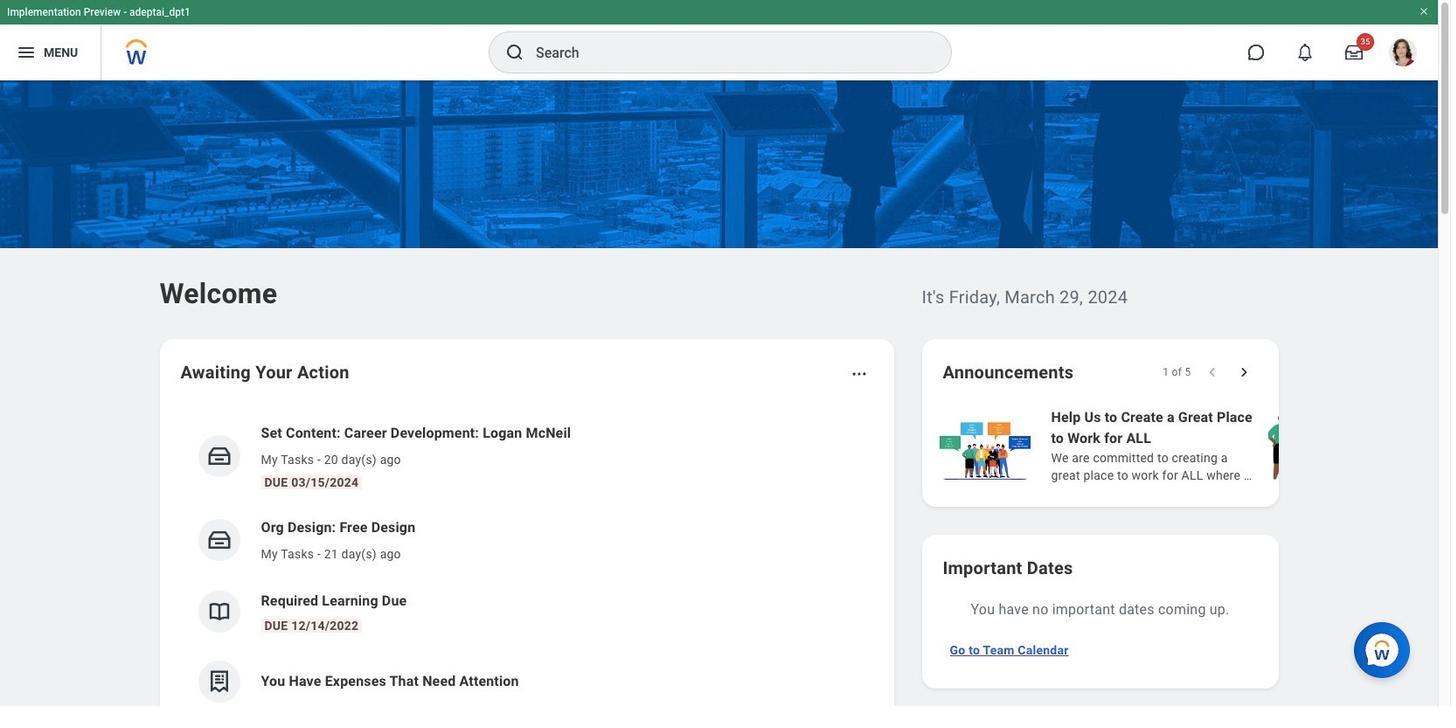 Task type: vqa. For each thing, say whether or not it's contained in the screenshot.
dashboard expenses Image
yes



Task type: describe. For each thing, give the bounding box(es) containing it.
profile logan mcneil image
[[1389, 38, 1417, 70]]

inbox image
[[206, 527, 232, 554]]

search image
[[505, 42, 526, 63]]

book open image
[[206, 599, 232, 625]]

dashboard expenses image
[[206, 669, 232, 695]]

inbox image
[[206, 443, 232, 470]]

justify image
[[16, 42, 37, 63]]



Task type: locate. For each thing, give the bounding box(es) containing it.
1 horizontal spatial list
[[936, 406, 1452, 486]]

banner
[[0, 0, 1438, 80]]

chevron right small image
[[1235, 364, 1253, 381]]

main content
[[0, 80, 1452, 707]]

close environment banner image
[[1419, 6, 1430, 17]]

notifications large image
[[1297, 44, 1314, 61]]

list
[[936, 406, 1452, 486], [181, 409, 873, 707]]

chevron left small image
[[1204, 364, 1221, 381]]

Search Workday  search field
[[536, 33, 916, 72]]

0 horizontal spatial list
[[181, 409, 873, 707]]

inbox large image
[[1346, 44, 1363, 61]]

status
[[1163, 366, 1191, 380]]

related actions image
[[850, 366, 868, 383]]



